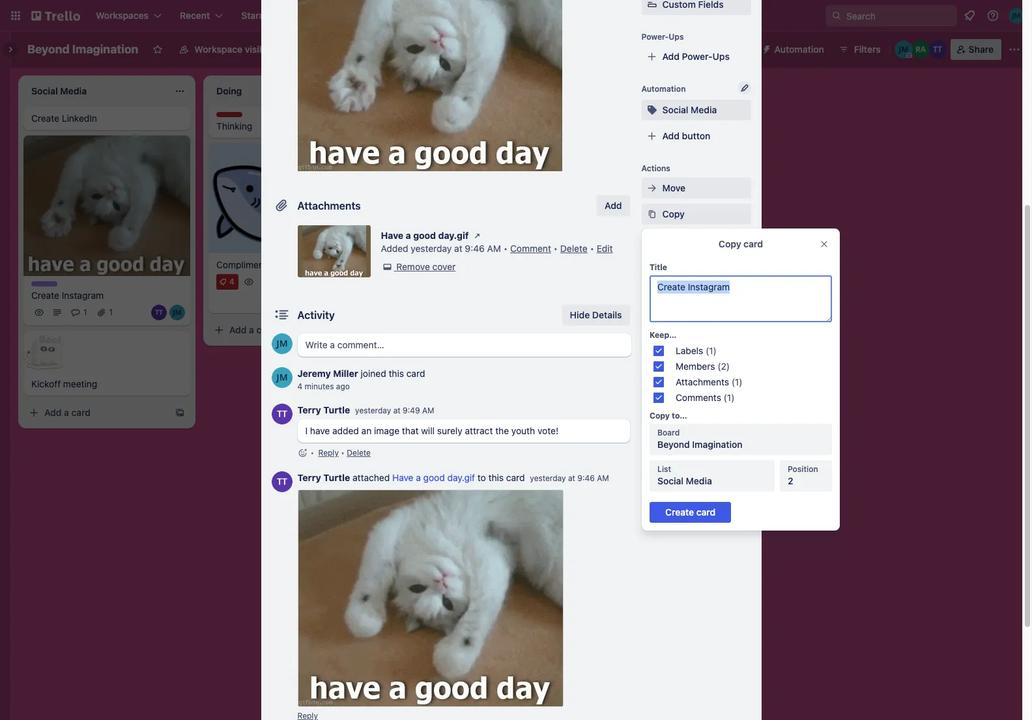 Task type: describe. For each thing, give the bounding box(es) containing it.
remove cover link
[[381, 261, 456, 274]]

kickoff
[[31, 379, 61, 390]]

copy link
[[642, 204, 751, 225]]

sm image for automation
[[756, 39, 775, 57]]

workspace
[[195, 44, 243, 55]]

1 horizontal spatial add a card
[[229, 324, 276, 335]]

4 minutes ago link
[[298, 382, 350, 392]]

share for share button to the top
[[969, 44, 994, 55]]

sm image for copy
[[646, 208, 659, 221]]

1 horizontal spatial terry turtle (terryturtle) image
[[318, 292, 334, 308]]

have a good day.gif link
[[392, 473, 475, 484]]

add power-ups
[[663, 51, 730, 62]]

terry turtle attached have a good day.gif to this card yesterday at 9:46 am
[[298, 473, 609, 484]]

social inside button
[[663, 104, 689, 115]]

color: purple, title: none image
[[31, 282, 57, 287]]

add a card button for the bottommost create from template… image
[[23, 403, 169, 424]]

thinking link
[[216, 120, 368, 133]]

sm image for remove cover
[[381, 261, 394, 274]]

edit link
[[597, 243, 613, 254]]

comments
[[676, 392, 721, 403]]

filters button
[[835, 39, 885, 60]]

that
[[402, 426, 419, 437]]

0 vertical spatial (1)
[[706, 345, 717, 357]]

social inside list social media
[[657, 476, 683, 487]]

1 horizontal spatial delete
[[561, 243, 588, 254]]

2 vertical spatial add a card
[[44, 408, 91, 419]]

automation inside button
[[775, 44, 824, 55]]

0 vertical spatial the
[[270, 259, 283, 270]]

compliment the chef
[[216, 259, 306, 270]]

compliment the chef link
[[216, 259, 368, 272]]

comment
[[510, 243, 551, 254]]

meeting
[[63, 379, 97, 390]]

0 vertical spatial power-ups
[[642, 32, 684, 42]]

chef
[[286, 259, 306, 270]]

visible
[[245, 44, 272, 55]]

to
[[478, 473, 486, 484]]

linkedin
[[62, 113, 97, 124]]

dec
[[275, 277, 289, 287]]

to…
[[672, 411, 687, 421]]

create instagram link
[[31, 290, 183, 303]]

minutes
[[305, 382, 334, 392]]

•
[[341, 448, 345, 458]]

0 vertical spatial day.gif
[[438, 230, 469, 241]]

attract
[[465, 426, 493, 437]]

0 vertical spatial 9:46
[[465, 243, 485, 254]]

1 horizontal spatial at
[[454, 243, 463, 254]]

jeremy miller joined this card 4 minutes ago
[[298, 368, 425, 392]]

actions
[[642, 164, 671, 173]]

ups up add power-ups
[[669, 32, 684, 42]]

2 jeremy miller (jeremymiller198) image from the top
[[271, 368, 292, 388]]

this inside "jeremy miller joined this card 4 minutes ago"
[[389, 368, 404, 379]]

show menu image
[[1008, 43, 1021, 56]]

compliment
[[216, 259, 267, 270]]

customize views image
[[345, 43, 358, 56]]

added yesterday at 9:46 am
[[381, 243, 501, 254]]

comment link
[[510, 243, 551, 254]]

miller
[[333, 368, 358, 379]]

workspace visible button
[[171, 39, 280, 60]]

media inside button
[[691, 104, 717, 115]]

2 vertical spatial (1)
[[724, 392, 735, 403]]

button
[[682, 130, 711, 141]]

create linkedin link
[[31, 112, 183, 125]]

i have added an image that will surely attract the youth vote!
[[305, 426, 559, 437]]

thoughts thinking
[[216, 112, 252, 132]]

hide details link
[[562, 305, 630, 326]]

make
[[663, 235, 686, 246]]

hide
[[570, 310, 590, 321]]

add another list
[[597, 84, 665, 95]]

position 2
[[788, 465, 818, 487]]

yesterday at 9:49 am link
[[355, 406, 434, 416]]

sm image up added yesterday at 9:46 am
[[471, 229, 484, 242]]

1 horizontal spatial am
[[487, 243, 501, 254]]

an
[[362, 426, 372, 437]]

members
[[676, 361, 715, 372]]

1 vertical spatial have
[[392, 473, 414, 484]]

social media
[[663, 104, 717, 115]]

turtle for yesterday
[[324, 405, 350, 416]]

list social media
[[657, 465, 712, 487]]

position
[[788, 465, 818, 475]]

sm image for the archive link
[[646, 266, 659, 279]]

added
[[381, 243, 408, 254]]

0 vertical spatial share button
[[951, 39, 1002, 60]]

have a good day.gif
[[381, 230, 469, 241]]

move
[[663, 183, 686, 194]]

1 horizontal spatial yesterday
[[411, 243, 452, 254]]

add a card button for the top create from template… image
[[394, 113, 540, 134]]

card inside "jeremy miller joined this card 4 minutes ago"
[[407, 368, 425, 379]]

1 vertical spatial delete link
[[347, 448, 371, 458]]

share for share button to the left
[[663, 293, 688, 304]]

1 horizontal spatial the
[[496, 426, 509, 437]]

copy for copy
[[663, 209, 685, 220]]

jeremy
[[298, 368, 331, 379]]

make template link
[[642, 230, 751, 251]]

am inside terry turtle attached have a good day.gif to this card yesterday at 9:46 am
[[597, 474, 609, 484]]

ups up social media button at top
[[713, 51, 730, 62]]

remove
[[397, 261, 430, 272]]

31
[[292, 277, 300, 287]]

remove cover
[[397, 261, 456, 272]]

make template
[[663, 235, 726, 246]]

0 vertical spatial add a card
[[415, 118, 461, 129]]

power-ups button
[[672, 39, 754, 60]]

activity
[[298, 310, 335, 321]]

labels
[[676, 345, 703, 357]]

yesterday at 9:46 am link
[[530, 474, 609, 484]]

create from template… image
[[360, 325, 370, 335]]

youth
[[512, 426, 535, 437]]

0 vertical spatial have
[[381, 230, 404, 241]]

copy card
[[719, 239, 763, 250]]

2 horizontal spatial terry turtle (terryturtle) image
[[929, 40, 947, 59]]

open information menu image
[[987, 9, 1000, 22]]

power-ups inside button
[[698, 44, 746, 55]]

0 horizontal spatial share button
[[642, 288, 751, 309]]

power- inside button
[[698, 44, 729, 55]]

ups inside button
[[729, 44, 746, 55]]

add a card button for create from template… icon
[[209, 320, 355, 341]]



Task type: locate. For each thing, give the bounding box(es) containing it.
ruby anderson (rubyanderson7) image down search field
[[912, 40, 930, 59]]

0 horizontal spatial power-ups
[[642, 32, 684, 42]]

0 vertical spatial share
[[969, 44, 994, 55]]

social down list
[[657, 476, 683, 487]]

archive link
[[642, 262, 751, 283]]

add button
[[663, 130, 711, 141]]

at inside terry turtle attached have a good day.gif to this card yesterday at 9:46 am
[[568, 474, 575, 484]]

automation
[[775, 44, 824, 55], [642, 84, 686, 94]]

0 vertical spatial create from template… image
[[545, 119, 555, 129]]

1 turtle from the top
[[324, 405, 350, 416]]

am left list
[[597, 474, 609, 484]]

1 horizontal spatial terry turtle (terryturtle) image
[[271, 404, 292, 425]]

0 horizontal spatial 4
[[229, 277, 234, 287]]

share
[[969, 44, 994, 55], [663, 293, 688, 304]]

good down i have added an image that will surely attract the youth vote!
[[423, 473, 445, 484]]

1 vertical spatial 4
[[298, 382, 303, 392]]

0 vertical spatial beyond
[[27, 42, 70, 56]]

1 vertical spatial delete
[[347, 448, 371, 458]]

1 vertical spatial create
[[31, 113, 59, 124]]

power- up social media button at top
[[698, 44, 729, 55]]

thoughts
[[216, 112, 252, 122]]

imagination inside text box
[[72, 42, 138, 56]]

copy up the archive link
[[719, 239, 741, 250]]

a
[[434, 118, 439, 129], [406, 230, 411, 241], [249, 324, 254, 335], [64, 408, 69, 419], [416, 473, 421, 484]]

0 vertical spatial imagination
[[72, 42, 138, 56]]

sm image down "added"
[[381, 261, 394, 274]]

day.gif left to
[[448, 473, 475, 484]]

1 vertical spatial share button
[[642, 288, 751, 309]]

image
[[374, 426, 400, 437]]

1 jeremy miller (jeremymiller198) image from the top
[[271, 334, 292, 355]]

jeremy miller (jeremymiller198) image
[[271, 334, 292, 355], [271, 368, 292, 388]]

0 horizontal spatial beyond
[[27, 42, 70, 56]]

at
[[454, 243, 463, 254], [393, 406, 401, 416], [568, 474, 575, 484]]

0 vertical spatial jeremy miller (jeremymiller198) image
[[271, 334, 292, 355]]

sm image left archive
[[646, 266, 659, 279]]

board
[[305, 44, 331, 55], [657, 428, 680, 438]]

will
[[421, 426, 435, 437]]

0 vertical spatial 4
[[229, 277, 234, 287]]

0 horizontal spatial add a card
[[44, 408, 91, 419]]

1 horizontal spatial delete link
[[561, 243, 588, 254]]

0 vertical spatial terry turtle (terryturtle) image
[[318, 292, 334, 308]]

0 horizontal spatial board
[[305, 44, 331, 55]]

create instagram
[[31, 290, 104, 301]]

joined
[[361, 368, 386, 379]]

1 vertical spatial power-ups
[[698, 44, 746, 55]]

sm image for social media button at top
[[646, 104, 659, 117]]

beyond down back to home image
[[27, 42, 70, 56]]

power- up add power-ups
[[642, 32, 669, 42]]

1 vertical spatial social
[[657, 476, 683, 487]]

create linkedin
[[31, 113, 97, 124]]

0 vertical spatial board
[[305, 44, 331, 55]]

have up "added"
[[381, 230, 404, 241]]

i
[[305, 426, 308, 437]]

power- up add another list button on the right of page
[[682, 51, 713, 62]]

color: bold red, title: "thoughts" element
[[216, 112, 252, 122]]

1 vertical spatial attachments
[[676, 377, 729, 388]]

share button down the archive link
[[642, 288, 751, 309]]

workspace visible
[[195, 44, 272, 55]]

2 vertical spatial terry turtle (terryturtle) image
[[271, 404, 292, 425]]

1 horizontal spatial share button
[[951, 39, 1002, 60]]

1 terry from the top
[[298, 405, 321, 416]]

add inside button
[[605, 200, 622, 211]]

terry turtle (terryturtle) image
[[929, 40, 947, 59], [151, 305, 167, 321], [271, 404, 292, 425]]

kickoff meeting link
[[31, 378, 183, 391]]

the left youth
[[496, 426, 509, 437]]

imagination left star or unstar board icon
[[72, 42, 138, 56]]

reply link
[[318, 448, 339, 458]]

0 vertical spatial terry turtle (terryturtle) image
[[929, 40, 947, 59]]

have right attached
[[392, 473, 414, 484]]

board beyond imagination
[[657, 428, 743, 450]]

search image
[[832, 10, 842, 21]]

sm image down actions
[[646, 182, 659, 195]]

1 vertical spatial ruby anderson (rubyanderson7) image
[[355, 292, 370, 308]]

2 vertical spatial at
[[568, 474, 575, 484]]

1 vertical spatial yesterday
[[355, 406, 391, 416]]

board left customize views icon at the top
[[305, 44, 331, 55]]

am left the comment 'link'
[[487, 243, 501, 254]]

1 vertical spatial board
[[657, 428, 680, 438]]

turtle down •
[[324, 473, 350, 484]]

instagram
[[62, 290, 104, 301]]

0 vertical spatial add a card button
[[394, 113, 540, 134]]

share button
[[951, 39, 1002, 60], [642, 288, 751, 309]]

imagination up list social media
[[692, 439, 743, 450]]

0 vertical spatial ruby anderson (rubyanderson7) image
[[912, 40, 930, 59]]

1 vertical spatial media
[[686, 476, 712, 487]]

sm image inside copy link
[[646, 208, 659, 221]]

thinking
[[216, 121, 252, 132]]

board for board
[[305, 44, 331, 55]]

0 vertical spatial delete link
[[561, 243, 588, 254]]

0 vertical spatial terry
[[298, 405, 321, 416]]

add power-ups link
[[642, 46, 751, 67]]

hide details
[[570, 310, 622, 321]]

1 horizontal spatial ruby anderson (rubyanderson7) image
[[912, 40, 930, 59]]

good up added yesterday at 9:46 am
[[413, 230, 436, 241]]

media up button
[[691, 104, 717, 115]]

have\_a\_good\_day.gif image
[[298, 0, 562, 171]]

filters
[[854, 44, 881, 55]]

Dec 31 checkbox
[[259, 274, 304, 290]]

media inside list social media
[[686, 476, 712, 487]]

2 vertical spatial copy
[[650, 411, 670, 421]]

0 vertical spatial social
[[663, 104, 689, 115]]

2 turtle from the top
[[324, 473, 350, 484]]

automation button
[[756, 39, 832, 60]]

1 vertical spatial create from template… image
[[175, 408, 185, 419]]

1 horizontal spatial imagination
[[692, 439, 743, 450]]

Write a comment text field
[[298, 334, 631, 357]]

terry for yesterday
[[298, 405, 321, 416]]

1 vertical spatial add a card
[[229, 324, 276, 335]]

have
[[381, 230, 404, 241], [392, 473, 414, 484]]

(1)
[[706, 345, 717, 357], [732, 377, 742, 388], [724, 392, 735, 403]]

social down the list
[[663, 104, 689, 115]]

list
[[652, 84, 665, 95]]

automation left filters button
[[775, 44, 824, 55]]

this right joined
[[389, 368, 404, 379]]

imagination inside board beyond imagination
[[692, 439, 743, 450]]

terry
[[298, 405, 321, 416], [298, 473, 321, 484]]

terry for attached
[[298, 473, 321, 484]]

4 down the compliment
[[229, 277, 234, 287]]

this right to
[[489, 473, 504, 484]]

share left 'show menu' image
[[969, 44, 994, 55]]

1 vertical spatial jeremy miller (jeremymiller198) image
[[271, 368, 292, 388]]

0 vertical spatial automation
[[775, 44, 824, 55]]

4 down jeremy
[[298, 382, 303, 392]]

1 vertical spatial add a card button
[[209, 320, 355, 341]]

title
[[650, 263, 667, 272]]

1 horizontal spatial add a card button
[[209, 320, 355, 341]]

0 vertical spatial turtle
[[324, 405, 350, 416]]

create button
[[378, 5, 422, 26]]

sm image for move
[[646, 182, 659, 195]]

1 horizontal spatial 4
[[298, 382, 303, 392]]

sm image inside the archive link
[[646, 266, 659, 279]]

yesterday inside terry turtle attached have a good day.gif to this card yesterday at 9:46 am
[[530, 474, 566, 484]]

another
[[617, 84, 650, 95]]

day.gif
[[438, 230, 469, 241], [448, 473, 475, 484]]

copy for copy to…
[[650, 411, 670, 421]]

ups left automation button at the top
[[729, 44, 746, 55]]

1 horizontal spatial beyond
[[657, 439, 690, 450]]

share down archive
[[663, 293, 688, 304]]

sm image inside social media button
[[646, 104, 659, 117]]

copy
[[663, 209, 685, 220], [719, 239, 741, 250], [650, 411, 670, 421]]

surely
[[437, 426, 463, 437]]

None submit
[[650, 503, 731, 523]]

am right 9:49
[[422, 406, 434, 416]]

2 terry from the top
[[298, 473, 321, 484]]

power-ups
[[642, 32, 684, 42], [698, 44, 746, 55]]

list
[[657, 465, 671, 475]]

template
[[688, 235, 726, 246]]

archive
[[663, 267, 695, 278]]

create inside 'button'
[[386, 10, 415, 21]]

1 sm image from the top
[[646, 104, 659, 117]]

yesterday up the an at bottom
[[355, 406, 391, 416]]

terry turtle yesterday at 9:49 am
[[298, 405, 434, 416]]

primary element
[[0, 0, 1032, 31]]

ago
[[336, 382, 350, 392]]

beyond inside board beyond imagination
[[657, 439, 690, 450]]

turtle for attached
[[324, 473, 350, 484]]

sm image
[[646, 104, 659, 117], [646, 266, 659, 279]]

9:46 inside terry turtle attached have a good day.gif to this card yesterday at 9:46 am
[[578, 474, 595, 484]]

0 notifications image
[[962, 8, 978, 23]]

create for create instagram
[[31, 290, 59, 301]]

star or unstar board image
[[153, 44, 163, 55]]

beyond imagination
[[27, 42, 138, 56]]

1 horizontal spatial create from template… image
[[545, 119, 555, 129]]

copy up make
[[663, 209, 685, 220]]

yesterday inside terry turtle yesterday at 9:49 am
[[355, 406, 391, 416]]

attachments inside keep… labels (1) members (2) attachments (1) comments (1)
[[676, 377, 729, 388]]

delete left edit
[[561, 243, 588, 254]]

add button button
[[642, 126, 751, 147]]

1 vertical spatial 9:46
[[578, 474, 595, 484]]

jeremy miller (jeremymiller198) image left jeremy
[[271, 368, 292, 388]]

create for create
[[386, 10, 415, 21]]

Create Instagram text field
[[650, 276, 832, 323]]

1 vertical spatial share
[[663, 293, 688, 304]]

Search field
[[842, 6, 956, 25]]

1 vertical spatial imagination
[[692, 439, 743, 450]]

attachments
[[298, 200, 361, 212], [676, 377, 729, 388]]

attached
[[353, 473, 390, 484]]

board for board beyond imagination
[[657, 428, 680, 438]]

vote!
[[538, 426, 559, 437]]

2 horizontal spatial add a card button
[[394, 113, 540, 134]]

sm image right add button
[[646, 208, 659, 221]]

copy for copy card
[[719, 239, 741, 250]]

2 horizontal spatial am
[[597, 474, 609, 484]]

turtle
[[324, 405, 350, 416], [324, 473, 350, 484]]

reply
[[318, 448, 339, 458]]

power-
[[642, 32, 669, 42], [698, 44, 729, 55], [682, 51, 713, 62]]

1 vertical spatial copy
[[719, 239, 741, 250]]

copy inside copy link
[[663, 209, 685, 220]]

1 vertical spatial good
[[423, 473, 445, 484]]

details
[[592, 310, 622, 321]]

yesterday down vote!
[[530, 474, 566, 484]]

sm image inside the make template link
[[646, 234, 659, 247]]

terry down add reaction icon
[[298, 473, 321, 484]]

turtle up added
[[324, 405, 350, 416]]

beyond
[[27, 42, 70, 56], [657, 439, 690, 450]]

day.gif up added yesterday at 9:46 am
[[438, 230, 469, 241]]

sm image inside move link
[[646, 182, 659, 195]]

Board name text field
[[21, 39, 145, 60]]

0 vertical spatial at
[[454, 243, 463, 254]]

1 vertical spatial terry
[[298, 473, 321, 484]]

1 vertical spatial the
[[496, 426, 509, 437]]

1 vertical spatial this
[[489, 473, 504, 484]]

cover
[[433, 261, 456, 272]]

board inside board link
[[305, 44, 331, 55]]

edit
[[597, 243, 613, 254]]

board inside board beyond imagination
[[657, 428, 680, 438]]

0 horizontal spatial add a card button
[[23, 403, 169, 424]]

0 horizontal spatial terry turtle (terryturtle) image
[[151, 305, 167, 321]]

2 horizontal spatial at
[[568, 474, 575, 484]]

0 horizontal spatial delete
[[347, 448, 371, 458]]

add a card
[[415, 118, 461, 129], [229, 324, 276, 335], [44, 408, 91, 419]]

0 horizontal spatial terry turtle (terryturtle) image
[[271, 472, 292, 493]]

1 horizontal spatial board
[[657, 428, 680, 438]]

terry up i
[[298, 405, 321, 416]]

delete right •
[[347, 448, 371, 458]]

media
[[691, 104, 717, 115], [686, 476, 712, 487]]

automation up the social media
[[642, 84, 686, 94]]

1 horizontal spatial 9:46
[[578, 474, 595, 484]]

2 horizontal spatial yesterday
[[530, 474, 566, 484]]

0 horizontal spatial yesterday
[[355, 406, 391, 416]]

2
[[788, 476, 793, 487]]

media down board beyond imagination
[[686, 476, 712, 487]]

add another list button
[[574, 76, 751, 104]]

1 horizontal spatial this
[[489, 473, 504, 484]]

ruby anderson (rubyanderson7) image up create from template… icon
[[355, 292, 370, 308]]

2 vertical spatial create
[[31, 290, 59, 301]]

am inside terry turtle yesterday at 9:49 am
[[422, 406, 434, 416]]

0 vertical spatial good
[[413, 230, 436, 241]]

add reaction image
[[298, 447, 308, 460]]

0 horizontal spatial attachments
[[298, 200, 361, 212]]

1 vertical spatial am
[[422, 406, 434, 416]]

board link
[[283, 39, 338, 60]]

sm image down the list
[[646, 104, 659, 117]]

share button down 0 notifications image
[[951, 39, 1002, 60]]

1 vertical spatial sm image
[[646, 266, 659, 279]]

(2)
[[718, 361, 730, 372]]

0 horizontal spatial create from template… image
[[175, 408, 185, 419]]

copy to…
[[650, 411, 687, 421]]

board down copy to…
[[657, 428, 680, 438]]

sm image inside automation button
[[756, 39, 775, 57]]

at inside terry turtle yesterday at 9:49 am
[[393, 406, 401, 416]]

back to home image
[[31, 5, 80, 26]]

2 sm image from the top
[[646, 266, 659, 279]]

kickoff meeting
[[31, 379, 97, 390]]

0 vertical spatial this
[[389, 368, 404, 379]]

1
[[322, 277, 326, 287], [348, 277, 352, 287], [83, 308, 87, 318], [109, 308, 113, 318]]

2 vertical spatial am
[[597, 474, 609, 484]]

9:49
[[403, 406, 420, 416]]

keep… labels (1) members (2) attachments (1) comments (1)
[[650, 330, 742, 403]]

added
[[332, 426, 359, 437]]

jeremy miller (jeremymiller198) image
[[1009, 8, 1025, 23], [895, 40, 913, 59], [336, 292, 352, 308], [169, 305, 185, 321]]

1 vertical spatial day.gif
[[448, 473, 475, 484]]

create from template… image
[[545, 119, 555, 129], [175, 408, 185, 419]]

card
[[442, 118, 461, 129], [743, 239, 763, 250], [257, 324, 276, 335], [407, 368, 425, 379], [71, 408, 91, 419], [506, 473, 525, 484]]

1 vertical spatial (1)
[[732, 377, 742, 388]]

0 vertical spatial attachments
[[298, 200, 361, 212]]

0 horizontal spatial delete link
[[347, 448, 371, 458]]

0 horizontal spatial this
[[389, 368, 404, 379]]

0 horizontal spatial ruby anderson (rubyanderson7) image
[[355, 292, 370, 308]]

copy left to…
[[650, 411, 670, 421]]

add button
[[597, 196, 630, 216]]

yesterday down have a good day.gif
[[411, 243, 452, 254]]

add a card button
[[394, 113, 540, 134], [209, 320, 355, 341], [23, 403, 169, 424]]

delete link left edit
[[561, 243, 588, 254]]

ruby anderson (rubyanderson7) image
[[912, 40, 930, 59], [355, 292, 370, 308]]

beyond up list
[[657, 439, 690, 450]]

1 horizontal spatial share
[[969, 44, 994, 55]]

the up dec
[[270, 259, 283, 270]]

sm image for make template
[[646, 234, 659, 247]]

sm image right power-ups button
[[756, 39, 775, 57]]

1 vertical spatial beyond
[[657, 439, 690, 450]]

keep…
[[650, 330, 677, 340]]

delete link right •
[[347, 448, 371, 458]]

4 inside "jeremy miller joined this card 4 minutes ago"
[[298, 382, 303, 392]]

this
[[389, 368, 404, 379], [489, 473, 504, 484]]

terry turtle (terryturtle) image
[[318, 292, 334, 308], [271, 472, 292, 493]]

0 horizontal spatial automation
[[642, 84, 686, 94]]

create for create linkedin
[[31, 113, 59, 124]]

0 horizontal spatial at
[[393, 406, 401, 416]]

sm image left make
[[646, 234, 659, 247]]

reply • delete
[[318, 448, 371, 458]]

jeremy miller (jeremymiller198) image down the dec 31 checkbox
[[271, 334, 292, 355]]

dec 31
[[275, 277, 300, 287]]

2 vertical spatial add a card button
[[23, 403, 169, 424]]

beyond inside text box
[[27, 42, 70, 56]]

sm image
[[756, 39, 775, 57], [646, 182, 659, 195], [646, 208, 659, 221], [471, 229, 484, 242], [646, 234, 659, 247], [381, 261, 394, 274]]

1 vertical spatial automation
[[642, 84, 686, 94]]



Task type: vqa. For each thing, say whether or not it's contained in the screenshot.
the top 'Always public'
no



